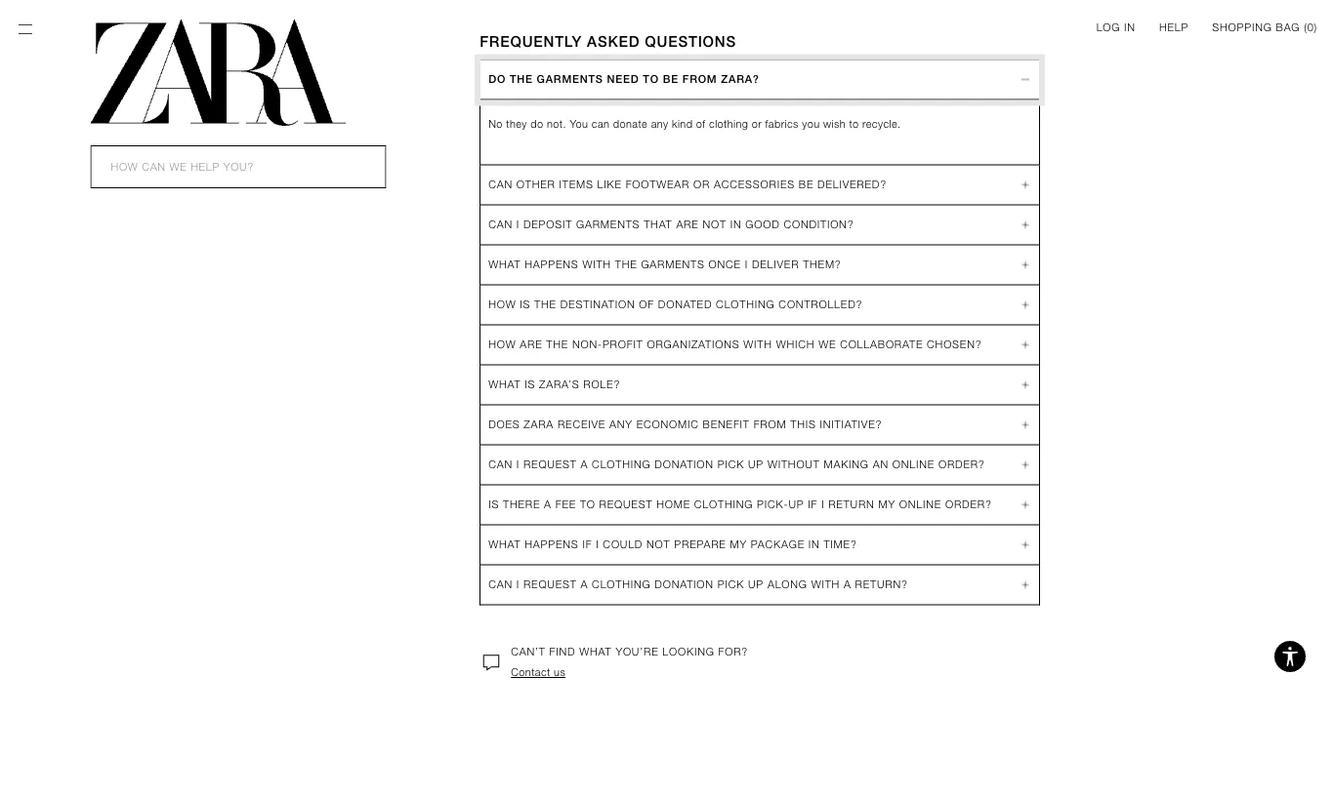 Task type: vqa. For each thing, say whether or not it's contained in the screenshot.
the bottom PICK
yes



Task type: locate. For each thing, give the bounding box(es) containing it.
4 plus image from the top
[[1020, 333, 1031, 357]]

1 horizontal spatial are
[[676, 219, 699, 231]]

zara
[[524, 419, 554, 431]]

what is zara's role? button
[[481, 366, 1039, 405]]

garments down like
[[576, 219, 640, 231]]

plus image inside the is there a fee to request home clothing pick-up if i return my online order? "dropdown button"
[[1020, 493, 1031, 517]]

1 vertical spatial from
[[754, 419, 787, 431]]

donation down what happens if i could not prepare my package in time?
[[655, 579, 714, 591]]

not
[[703, 219, 726, 231], [647, 539, 670, 551]]

0 vertical spatial not
[[703, 219, 726, 231]]

are right that
[[676, 219, 699, 231]]

are inside how are the non-profit organizations with which we collaborate chosen? dropdown button
[[520, 339, 542, 351]]

in
[[1124, 21, 1136, 33], [730, 219, 742, 231], [808, 539, 820, 551]]

0
[[1307, 21, 1314, 33]]

2 plus image from the top
[[1020, 413, 1031, 437]]

1 plus image from the top
[[1020, 173, 1031, 197]]

not right could
[[647, 539, 670, 551]]

How can we help you? search field
[[90, 146, 386, 188]]

not up once
[[703, 219, 726, 231]]

2 vertical spatial with
[[811, 579, 840, 591]]

if left return
[[808, 499, 818, 511]]

to right fee
[[580, 499, 595, 511]]

like
[[597, 179, 622, 191]]

i right once
[[745, 259, 748, 271]]

clothing down can i request a clothing donation pick up without making an online order?
[[694, 499, 753, 511]]

0 vertical spatial be
[[663, 73, 679, 85]]

request for can i request a clothing donation pick up along with a return?
[[523, 579, 577, 591]]

happens down fee
[[525, 539, 579, 551]]

3 plus image from the top
[[1020, 293, 1031, 317]]

2 vertical spatial up
[[748, 579, 764, 591]]

online inside "dropdown button"
[[899, 499, 942, 511]]

plus image inside what happens if i could not prepare my package in time? dropdown button
[[1020, 534, 1031, 557]]

can i request a clothing donation pick up without making an online order?
[[488, 459, 985, 471]]

from
[[682, 73, 717, 85], [754, 419, 787, 431]]

with
[[582, 259, 611, 271], [743, 339, 772, 351], [811, 579, 840, 591]]

0 horizontal spatial are
[[520, 339, 542, 351]]

donation inside can i request a clothing donation pick up along with a return? dropdown button
[[655, 579, 714, 591]]

0 vertical spatial what
[[488, 259, 521, 271]]

1 what from the top
[[488, 259, 521, 271]]

what for what happens with the garments once i deliver them?
[[488, 259, 521, 271]]

donation for without
[[655, 459, 714, 471]]

0 horizontal spatial if
[[582, 539, 592, 551]]

plus image inside can i deposit garments that are not in good condition? dropdown button
[[1020, 213, 1031, 237]]

less image inside can other items like footwear or accessories be delivered? dropdown button
[[1014, 179, 1037, 191]]

in left good
[[730, 219, 742, 231]]

the inside "dropdown button"
[[615, 259, 637, 271]]

from for zara?
[[682, 73, 717, 85]]

0 vertical spatial up
[[748, 459, 764, 471]]

1 vertical spatial request
[[599, 499, 653, 511]]

garments
[[537, 73, 603, 85], [576, 219, 640, 231], [641, 259, 705, 271]]

1 horizontal spatial in
[[808, 539, 820, 551]]

5 plus image from the top
[[1020, 534, 1031, 557]]

in left time?
[[808, 539, 820, 551]]

any
[[609, 419, 633, 431]]

deliver
[[752, 259, 799, 271]]

1 vertical spatial are
[[520, 339, 542, 351]]

1 horizontal spatial to
[[643, 73, 659, 85]]

can other items like footwear or accessories be delivered?
[[488, 179, 887, 191]]

2 how from the top
[[488, 339, 516, 351]]

profit
[[602, 339, 643, 351]]

contact
[[511, 667, 550, 679]]

can i deposit garments that are not in good condition? button
[[481, 205, 1039, 244]]

plus image
[[1020, 253, 1031, 277], [1020, 413, 1031, 437], [1020, 453, 1031, 477], [1020, 493, 1031, 517], [1020, 534, 1031, 557], [1020, 574, 1031, 597]]

garments inside "dropdown button"
[[641, 259, 705, 271]]

3 plus image from the top
[[1020, 453, 1031, 477]]

0 horizontal spatial not
[[647, 539, 670, 551]]

clothing
[[716, 299, 775, 311], [592, 459, 651, 471], [694, 499, 753, 511], [592, 579, 651, 591]]

not inside what happens if i could not prepare my package in time? dropdown button
[[647, 539, 670, 551]]

plus image inside how are the non-profit organizations with which we collaborate chosen? dropdown button
[[1020, 333, 1031, 357]]

2 horizontal spatial in
[[1124, 21, 1136, 33]]

2 pick from the top
[[717, 579, 744, 591]]

5 plus image from the top
[[1020, 373, 1031, 397]]

0 horizontal spatial be
[[663, 73, 679, 85]]

request down zara
[[523, 459, 577, 471]]

0 horizontal spatial to
[[580, 499, 595, 511]]

my inside the is there a fee to request home clothing pick-up if i return my online order? "dropdown button"
[[878, 499, 895, 511]]

request up the find
[[523, 579, 577, 591]]

1 horizontal spatial if
[[808, 499, 818, 511]]

my right return
[[878, 499, 895, 511]]

garments down the can i deposit garments that are not in good condition? at top
[[641, 259, 705, 271]]

online right an
[[892, 459, 935, 471]]

asked
[[587, 33, 640, 50]]

2 happens from the top
[[525, 539, 579, 551]]

4 plus image from the top
[[1020, 493, 1031, 517]]

donation down does zara receive any economic benefit from this initiative?
[[655, 459, 714, 471]]

0 vertical spatial happens
[[525, 259, 579, 271]]

if left could
[[582, 539, 592, 551]]

3 what from the top
[[488, 539, 521, 551]]

less image inside 'what is zara's role?' dropdown button
[[1014, 379, 1037, 391]]

non-
[[572, 339, 602, 351]]

shopping bag ( 0 )
[[1212, 21, 1317, 33]]

0 vertical spatial online
[[892, 459, 935, 471]]

0 vertical spatial from
[[682, 73, 717, 85]]

2 horizontal spatial with
[[811, 579, 840, 591]]

3 less image from the top
[[1014, 379, 1037, 391]]

1 vertical spatial if
[[582, 539, 592, 551]]

time?
[[824, 539, 857, 551]]

0 vertical spatial are
[[676, 219, 699, 231]]

1 vertical spatial not
[[647, 539, 670, 551]]

1 vertical spatial pick
[[717, 579, 744, 591]]

0 vertical spatial in
[[1124, 21, 1136, 33]]

are
[[676, 219, 699, 231], [520, 339, 542, 351]]

1 plus image from the top
[[1020, 253, 1031, 277]]

1 vertical spatial be
[[799, 179, 814, 191]]

happens
[[525, 259, 579, 271], [525, 539, 579, 551]]

they
[[506, 118, 527, 130]]

clothing inside "dropdown button"
[[694, 499, 753, 511]]

with up destination
[[582, 259, 611, 271]]

can down does
[[488, 459, 513, 471]]

1 vertical spatial garments
[[576, 219, 640, 231]]

2 vertical spatial in
[[808, 539, 820, 551]]

4 less image from the top
[[1014, 459, 1037, 471]]

0 vertical spatial to
[[643, 73, 659, 85]]

a left fee
[[544, 499, 552, 511]]

1 vertical spatial to
[[580, 499, 595, 511]]

of
[[639, 299, 654, 311]]

benefit
[[703, 419, 750, 431]]

0 vertical spatial order?
[[938, 459, 985, 471]]

a up what on the bottom of the page
[[581, 579, 588, 591]]

to inside do the garments need to be from zara? dropdown button
[[643, 73, 659, 85]]

less image for delivered?
[[1014, 179, 1037, 191]]

if
[[808, 499, 818, 511], [582, 539, 592, 551]]

how are the non-profit organizations with which we collaborate chosen? button
[[481, 326, 1039, 365]]

up inside "dropdown button"
[[788, 499, 804, 511]]

plus image inside can other items like footwear or accessories be delivered? dropdown button
[[1020, 173, 1031, 197]]

is
[[520, 299, 531, 311], [525, 379, 535, 391], [488, 499, 499, 511]]

what up does
[[488, 379, 521, 391]]

how
[[488, 299, 516, 311], [488, 339, 516, 351]]

plus image for can i request a clothing donation pick up without making an online order?
[[1020, 453, 1031, 477]]

1 donation from the top
[[655, 459, 714, 471]]

looking
[[662, 646, 715, 659]]

is there a fee to request home clothing pick-up if i return my online order?
[[488, 499, 992, 511]]

1 horizontal spatial be
[[799, 179, 814, 191]]

0 vertical spatial pick
[[717, 459, 744, 471]]

1 vertical spatial up
[[788, 499, 804, 511]]

what down there
[[488, 539, 521, 551]]

1 vertical spatial how
[[488, 339, 516, 351]]

pick
[[717, 459, 744, 471], [717, 579, 744, 591]]

collaborate
[[840, 339, 923, 351]]

plus image for we
[[1020, 333, 1031, 357]]

garments up the you
[[537, 73, 603, 85]]

1 can from the top
[[488, 179, 513, 191]]

pick down 'benefit'
[[717, 459, 744, 471]]

4 can from the top
[[488, 579, 513, 591]]

up left along
[[748, 579, 764, 591]]

plus image for does zara receive any economic benefit from this initiative?
[[1020, 413, 1031, 437]]

3 can from the top
[[488, 459, 513, 471]]

from left this
[[754, 419, 787, 431]]

my right prepare at the bottom of page
[[730, 539, 747, 551]]

0 horizontal spatial in
[[730, 219, 742, 231]]

0 vertical spatial donation
[[655, 459, 714, 471]]

from down the questions on the top
[[682, 73, 717, 85]]

2 vertical spatial is
[[488, 499, 499, 511]]

plus image for good
[[1020, 213, 1031, 237]]

can left deposit
[[488, 219, 513, 231]]

2 vertical spatial what
[[488, 539, 521, 551]]

you
[[802, 118, 820, 130]]

0 vertical spatial with
[[582, 259, 611, 271]]

1 vertical spatial online
[[899, 499, 942, 511]]

1 vertical spatial donation
[[655, 579, 714, 591]]

donation
[[655, 459, 714, 471], [655, 579, 714, 591]]

does zara receive any economic benefit from this initiative? button
[[481, 406, 1039, 445]]

1 happens from the top
[[525, 259, 579, 271]]

be down the questions on the top
[[663, 73, 679, 85]]

0 horizontal spatial with
[[582, 259, 611, 271]]

is left "zara's"
[[525, 379, 535, 391]]

clothing up how are the non-profit organizations with which we collaborate chosen?
[[716, 299, 775, 311]]

less image inside the is there a fee to request home clothing pick-up if i return my online order? "dropdown button"
[[1014, 499, 1037, 511]]

be inside can other items like footwear or accessories be delivered? dropdown button
[[799, 179, 814, 191]]

my inside what happens if i could not prepare my package in time? dropdown button
[[730, 539, 747, 551]]

2 what from the top
[[488, 379, 521, 391]]

request
[[523, 459, 577, 471], [599, 499, 653, 511], [523, 579, 577, 591]]

happens inside dropdown button
[[525, 539, 579, 551]]

with left which
[[743, 339, 772, 351]]

what
[[488, 259, 521, 271], [488, 379, 521, 391], [488, 539, 521, 551]]

1 vertical spatial is
[[525, 379, 535, 391]]

1 vertical spatial what
[[488, 379, 521, 391]]

along
[[767, 579, 807, 591]]

to right need
[[643, 73, 659, 85]]

to inside the is there a fee to request home clothing pick-up if i return my online order? "dropdown button"
[[580, 499, 595, 511]]

1 horizontal spatial my
[[878, 499, 895, 511]]

plus image inside can i request a clothing donation pick up without making an online order? dropdown button
[[1020, 453, 1031, 477]]

plus image inside what happens with the garments once i deliver them? "dropdown button"
[[1020, 253, 1031, 277]]

can left other
[[488, 179, 513, 191]]

log in
[[1096, 21, 1136, 33]]

to for be
[[643, 73, 659, 85]]

no they do not. you can donate any kind of clothing or fabrics you wish to recycle.
[[488, 118, 901, 130]]

of
[[696, 118, 706, 130]]

1 horizontal spatial from
[[754, 419, 787, 431]]

can for can i deposit garments that are not in good condition?
[[488, 219, 513, 231]]

my
[[878, 499, 895, 511], [730, 539, 747, 551]]

to
[[849, 118, 859, 130]]

what happens if i could not prepare my package in time?
[[488, 539, 857, 551]]

less image
[[1020, 68, 1031, 91], [1014, 219, 1037, 231], [1014, 299, 1037, 311], [1014, 339, 1037, 351], [1014, 419, 1037, 431], [1014, 499, 1037, 511]]

role?
[[583, 379, 620, 391]]

that
[[644, 219, 672, 231]]

0 vertical spatial my
[[878, 499, 895, 511]]

1 vertical spatial my
[[730, 539, 747, 551]]

2 plus image from the top
[[1020, 213, 1031, 237]]

1 horizontal spatial with
[[743, 339, 772, 351]]

donate
[[613, 118, 648, 130]]

plus image
[[1020, 173, 1031, 197], [1020, 213, 1031, 237], [1020, 293, 1031, 317], [1020, 333, 1031, 357], [1020, 373, 1031, 397]]

what inside "dropdown button"
[[488, 259, 521, 271]]

2 vertical spatial garments
[[641, 259, 705, 271]]

1 vertical spatial order?
[[945, 499, 992, 511]]

with right along
[[811, 579, 840, 591]]

accessibility image
[[1271, 638, 1310, 677]]

happens down deposit
[[525, 259, 579, 271]]

6 plus image from the top
[[1020, 574, 1031, 597]]

the left non- at top left
[[546, 339, 569, 351]]

5 less image from the top
[[1014, 539, 1037, 551]]

what down other
[[488, 259, 521, 271]]

less image for how is the destination of donated clothing controlled?
[[1014, 299, 1037, 311]]

0 vertical spatial if
[[808, 499, 818, 511]]

in right log
[[1124, 21, 1136, 33]]

0 horizontal spatial from
[[682, 73, 717, 85]]

can other items like footwear or accessories be delivered? button
[[481, 165, 1039, 204]]

can up can't
[[488, 579, 513, 591]]

0 horizontal spatial my
[[730, 539, 747, 551]]

less image for along
[[1014, 579, 1037, 591]]

from for this
[[754, 419, 787, 431]]

bag
[[1276, 21, 1300, 33]]

can for can i request a clothing donation pick up without making an online order?
[[488, 459, 513, 471]]

for?
[[718, 646, 748, 659]]

plus image for what happens if i could not prepare my package in time?
[[1020, 534, 1031, 557]]

online
[[892, 459, 935, 471], [899, 499, 942, 511]]

less image for without
[[1014, 459, 1037, 471]]

the up destination
[[615, 259, 637, 271]]

can
[[592, 118, 610, 130]]

1 pick from the top
[[717, 459, 744, 471]]

0 vertical spatial how
[[488, 299, 516, 311]]

what for what is zara's role?
[[488, 379, 521, 391]]

1 how from the top
[[488, 299, 516, 311]]

0 vertical spatial is
[[520, 299, 531, 311]]

up
[[748, 459, 764, 471], [788, 499, 804, 511], [748, 579, 764, 591]]

0 vertical spatial request
[[523, 459, 577, 471]]

up down without
[[788, 499, 804, 511]]

happens inside "dropdown button"
[[525, 259, 579, 271]]

controlled?
[[779, 299, 863, 311]]

request inside "dropdown button"
[[599, 499, 653, 511]]

is left destination
[[520, 299, 531, 311]]

less image
[[1014, 179, 1037, 191], [1014, 259, 1037, 271], [1014, 379, 1037, 391], [1014, 459, 1037, 471], [1014, 539, 1037, 551], [1014, 579, 1037, 591]]

is left there
[[488, 499, 499, 511]]

pick down what happens if i could not prepare my package in time? dropdown button
[[717, 579, 744, 591]]

be up condition?
[[799, 179, 814, 191]]

up left without
[[748, 459, 764, 471]]

1 vertical spatial with
[[743, 339, 772, 351]]

or
[[693, 179, 710, 191]]

2 vertical spatial request
[[523, 579, 577, 591]]

plus image inside does zara receive any economic benefit from this initiative? dropdown button
[[1020, 413, 1031, 437]]

i
[[516, 219, 520, 231], [745, 259, 748, 271], [516, 459, 520, 471], [821, 499, 825, 511], [596, 539, 599, 551], [516, 579, 520, 591]]

request up could
[[599, 499, 653, 511]]

plus image inside can i request a clothing donation pick up along with a return? dropdown button
[[1020, 574, 1031, 597]]

the left destination
[[534, 299, 557, 311]]

2 donation from the top
[[655, 579, 714, 591]]

them?
[[803, 259, 841, 271]]

1 less image from the top
[[1014, 179, 1037, 191]]

1 horizontal spatial not
[[703, 219, 726, 231]]

online right return
[[899, 499, 942, 511]]

donation for along
[[655, 579, 714, 591]]

6 less image from the top
[[1014, 579, 1037, 591]]

be
[[663, 73, 679, 85], [799, 179, 814, 191]]

can i deposit garments that are not in good condition?
[[488, 219, 854, 231]]

less image inside does zara receive any economic benefit from this initiative? dropdown button
[[1014, 419, 1037, 431]]

2 can from the top
[[488, 219, 513, 231]]

up for along
[[748, 579, 764, 591]]

can i request a clothing donation pick up without making an online order? button
[[481, 446, 1039, 485]]

are up "what is zara's role?" on the left top
[[520, 339, 542, 351]]

what
[[579, 646, 612, 659]]

can
[[488, 179, 513, 191], [488, 219, 513, 231], [488, 459, 513, 471], [488, 579, 513, 591]]

what happens with the garments once i deliver them? button
[[481, 245, 1039, 284]]

1 vertical spatial happens
[[525, 539, 579, 551]]

2 less image from the top
[[1014, 259, 1037, 271]]

there
[[503, 499, 540, 511]]

donation inside can i request a clothing donation pick up without making an online order? dropdown button
[[655, 459, 714, 471]]

need
[[607, 73, 639, 85]]



Task type: describe. For each thing, give the bounding box(es) containing it.
frequently asked questions
[[480, 33, 736, 50]]

plus image for delivered?
[[1020, 173, 1031, 197]]

how are the non-profit organizations with which we collaborate chosen?
[[488, 339, 982, 351]]

do
[[531, 118, 544, 130]]

can for can i request a clothing donation pick up along with a return?
[[488, 579, 513, 591]]

i up there
[[516, 459, 520, 471]]

fabrics
[[765, 118, 799, 130]]

0 status
[[1307, 21, 1314, 33]]

making
[[824, 459, 869, 471]]

what is zara's role?
[[488, 379, 620, 391]]

do
[[488, 73, 506, 85]]

does zara receive any economic benefit from this initiative?
[[488, 419, 882, 431]]

order? inside "dropdown button"
[[945, 499, 992, 511]]

plus image inside 'what is zara's role?' dropdown button
[[1020, 373, 1031, 397]]

help
[[1159, 21, 1189, 33]]

package
[[751, 539, 805, 551]]

a down receive
[[581, 459, 588, 471]]

or
[[752, 118, 762, 130]]

which
[[776, 339, 815, 351]]

happens for if
[[525, 539, 579, 551]]

home
[[656, 499, 690, 511]]

i left return
[[821, 499, 825, 511]]

less image for can i deposit garments that are not in good condition?
[[1014, 219, 1037, 231]]

to for request
[[580, 499, 595, 511]]

)
[[1314, 21, 1317, 33]]

help link
[[1159, 20, 1189, 35]]

without
[[767, 459, 820, 471]]

do the garments need to be from zara? button
[[481, 60, 1039, 100]]

initiative?
[[820, 419, 882, 431]]

plus image inside how is the destination of donated clothing controlled? dropdown button
[[1020, 293, 1031, 317]]

can for can other items like footwear or accessories be delivered?
[[488, 179, 513, 191]]

1 vertical spatial in
[[730, 219, 742, 231]]

what happens if i could not prepare my package in time? button
[[481, 526, 1039, 565]]

do the garments need to be from zara?
[[488, 73, 760, 85]]

other
[[516, 179, 555, 191]]

not inside can i deposit garments that are not in good condition? dropdown button
[[703, 219, 726, 231]]

online inside dropdown button
[[892, 459, 935, 471]]

how is the destination of donated clothing controlled?
[[488, 299, 863, 311]]

with inside "dropdown button"
[[582, 259, 611, 271]]

zara's
[[539, 379, 580, 391]]

does
[[488, 419, 520, 431]]

i left could
[[596, 539, 599, 551]]

0 vertical spatial garments
[[537, 73, 603, 85]]

donated
[[658, 299, 712, 311]]

us
[[554, 667, 566, 679]]

happens for with
[[525, 259, 579, 271]]

pick for without
[[717, 459, 744, 471]]

is for how
[[520, 299, 531, 311]]

questions
[[645, 33, 736, 50]]

accessories
[[714, 179, 795, 191]]

chosen?
[[927, 339, 982, 351]]

recycle.
[[862, 118, 901, 130]]

plus image for what happens with the garments once i deliver them?
[[1020, 253, 1031, 277]]

economic
[[636, 419, 699, 431]]

can't
[[511, 646, 546, 659]]

how for how are the non-profit organizations with which we collaborate chosen?
[[488, 339, 516, 351]]

can't find what you're looking for? contact us
[[511, 646, 748, 679]]

wish
[[823, 118, 846, 130]]

up for without
[[748, 459, 764, 471]]

less image for is there a fee to request home clothing pick-up if i return my online order?
[[1014, 499, 1037, 511]]

log in link
[[1096, 20, 1136, 35]]

fee
[[555, 499, 576, 511]]

is for what
[[525, 379, 535, 391]]

is inside "dropdown button"
[[488, 499, 499, 511]]

if inside "dropdown button"
[[808, 499, 818, 511]]

a inside "dropdown button"
[[544, 499, 552, 511]]

not.
[[547, 118, 566, 130]]

order? inside dropdown button
[[938, 459, 985, 471]]

clothing down 'any'
[[592, 459, 651, 471]]

log
[[1096, 21, 1120, 33]]

plus image for is there a fee to request home clothing pick-up if i return my online order?
[[1020, 493, 1031, 517]]

if inside dropdown button
[[582, 539, 592, 551]]

organizations
[[647, 339, 740, 351]]

is there a fee to request home clothing pick-up if i return my online order? button
[[481, 486, 1039, 525]]

less image for does zara receive any economic benefit from this initiative?
[[1014, 419, 1037, 431]]

request for can i request a clothing donation pick up without making an online order?
[[523, 459, 577, 471]]

clothing
[[709, 118, 748, 130]]

how for how is the destination of donated clothing controlled?
[[488, 299, 516, 311]]

you're
[[616, 646, 659, 659]]

can i request a clothing donation pick up along with a return? button
[[481, 566, 1039, 605]]

are inside can i deposit garments that are not in good condition? dropdown button
[[676, 219, 699, 231]]

pick-
[[757, 499, 788, 511]]

less image for package
[[1014, 539, 1037, 551]]

receive
[[558, 419, 606, 431]]

how is the destination of donated clothing controlled? button
[[481, 285, 1039, 325]]

no
[[488, 118, 503, 130]]

less image for them?
[[1014, 259, 1037, 271]]

what for what happens if i could not prepare my package in time?
[[488, 539, 521, 551]]

find
[[549, 646, 576, 659]]

a left return?
[[844, 579, 851, 591]]

frequently
[[480, 33, 582, 50]]

plus image for can i request a clothing donation pick up along with a return?
[[1020, 574, 1031, 597]]

footwear
[[626, 179, 690, 191]]

what happens with the garments once i deliver them?
[[488, 259, 841, 271]]

i up can't
[[516, 579, 520, 591]]

pick for along
[[717, 579, 744, 591]]

could
[[603, 539, 643, 551]]

zara?
[[721, 73, 760, 85]]

an
[[873, 459, 889, 471]]

less image for how are the non-profit organizations with which we collaborate chosen?
[[1014, 339, 1037, 351]]

open menu image
[[16, 20, 35, 39]]

this
[[790, 419, 816, 431]]

return?
[[855, 579, 908, 591]]

be inside do the garments need to be from zara? dropdown button
[[663, 73, 679, 85]]

we
[[819, 339, 836, 351]]

delivered?
[[818, 179, 887, 191]]

return
[[828, 499, 875, 511]]

you
[[570, 118, 588, 130]]

destination
[[560, 299, 635, 311]]

kind
[[672, 118, 693, 130]]

(
[[1304, 21, 1307, 33]]

zara logo united states. image
[[90, 20, 346, 126]]

deposit
[[523, 219, 572, 231]]

good
[[745, 219, 780, 231]]

the right do
[[510, 73, 533, 85]]

less image inside do the garments need to be from zara? dropdown button
[[1020, 68, 1031, 91]]

condition?
[[784, 219, 854, 231]]

clothing down could
[[592, 579, 651, 591]]

i left deposit
[[516, 219, 520, 231]]

once
[[709, 259, 741, 271]]



